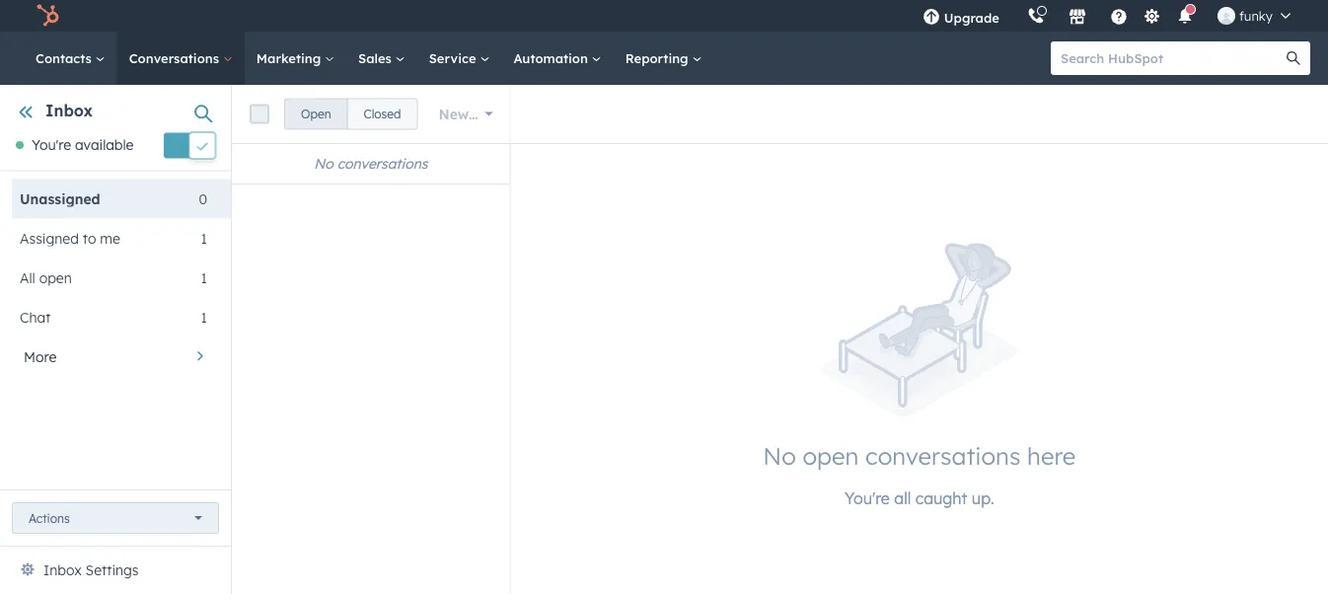 Task type: locate. For each thing, give the bounding box(es) containing it.
inbox up you're available
[[45, 101, 93, 120]]

conversations link
[[117, 32, 245, 85]]

group
[[284, 98, 418, 130]]

service
[[429, 50, 480, 66]]

available
[[75, 136, 134, 154]]

open for no
[[803, 441, 859, 471]]

service link
[[417, 32, 502, 85]]

search button
[[1278, 41, 1311, 75]]

you're right you're available icon
[[32, 136, 71, 154]]

marketing
[[256, 50, 325, 66]]

1 vertical spatial open
[[803, 441, 859, 471]]

marketplaces button
[[1057, 0, 1099, 32]]

upgrade image
[[923, 9, 941, 27]]

0 horizontal spatial no
[[314, 155, 333, 172]]

conversations up caught
[[866, 441, 1021, 471]]

3 1 from the top
[[201, 308, 207, 326]]

1 1 from the top
[[201, 229, 207, 247]]

conversations
[[337, 155, 428, 172], [866, 441, 1021, 471]]

reporting link
[[614, 32, 714, 85]]

you're for you're available
[[32, 136, 71, 154]]

caught
[[916, 489, 968, 509]]

search image
[[1287, 51, 1301, 65]]

0 vertical spatial open
[[39, 269, 72, 286]]

menu
[[909, 0, 1305, 32]]

no for no open conversations here
[[763, 441, 797, 471]]

0 vertical spatial 1
[[201, 229, 207, 247]]

0 vertical spatial you're
[[32, 136, 71, 154]]

1 horizontal spatial open
[[803, 441, 859, 471]]

inbox for inbox
[[45, 101, 93, 120]]

0 vertical spatial inbox
[[45, 101, 93, 120]]

0
[[199, 190, 207, 207]]

1 vertical spatial inbox
[[43, 562, 82, 579]]

you're
[[32, 136, 71, 154], [845, 489, 890, 509]]

help button
[[1103, 0, 1136, 32]]

unassigned
[[20, 190, 100, 207]]

automation
[[514, 50, 592, 66]]

all
[[895, 489, 912, 509]]

you're inside no open conversations here main content
[[845, 489, 890, 509]]

no
[[314, 155, 333, 172], [763, 441, 797, 471]]

all
[[20, 269, 35, 286]]

actions
[[29, 511, 70, 526]]

0 horizontal spatial you're
[[32, 136, 71, 154]]

open
[[39, 269, 72, 286], [803, 441, 859, 471]]

closed
[[364, 107, 401, 121]]

Closed button
[[347, 98, 418, 130]]

2 vertical spatial 1
[[201, 308, 207, 326]]

me
[[100, 229, 120, 247]]

open up you're all caught up.
[[803, 441, 859, 471]]

marketing link
[[245, 32, 347, 85]]

no open conversations here main content
[[232, 85, 1329, 594]]

inbox settings link
[[43, 559, 139, 582]]

0 horizontal spatial open
[[39, 269, 72, 286]]

here
[[1028, 441, 1076, 471]]

1 horizontal spatial you're
[[845, 489, 890, 509]]

Search HubSpot search field
[[1051, 41, 1293, 75]]

open inside main content
[[803, 441, 859, 471]]

inbox
[[45, 101, 93, 120], [43, 562, 82, 579]]

funky town image
[[1218, 7, 1236, 25]]

inbox for inbox settings
[[43, 562, 82, 579]]

no for no conversations
[[314, 155, 333, 172]]

0 vertical spatial conversations
[[337, 155, 428, 172]]

conversations down closed at the left top of the page
[[337, 155, 428, 172]]

settings
[[86, 562, 139, 579]]

inbox left 'settings'
[[43, 562, 82, 579]]

you're left all
[[845, 489, 890, 509]]

2 1 from the top
[[201, 269, 207, 286]]

up.
[[972, 489, 995, 509]]

1 vertical spatial conversations
[[866, 441, 1021, 471]]

hubspot link
[[24, 4, 74, 28]]

0 vertical spatial no
[[314, 155, 333, 172]]

1 horizontal spatial no
[[763, 441, 797, 471]]

group containing open
[[284, 98, 418, 130]]

1 vertical spatial no
[[763, 441, 797, 471]]

1 vertical spatial 1
[[201, 269, 207, 286]]

open for all
[[39, 269, 72, 286]]

menu containing funky
[[909, 0, 1305, 32]]

Open button
[[284, 98, 348, 130]]

1
[[201, 229, 207, 247], [201, 269, 207, 286], [201, 308, 207, 326]]

you're available image
[[16, 141, 24, 149]]

you're for you're all caught up.
[[845, 489, 890, 509]]

1 vertical spatial you're
[[845, 489, 890, 509]]

open right all
[[39, 269, 72, 286]]



Task type: describe. For each thing, give the bounding box(es) containing it.
reporting
[[626, 50, 693, 66]]

funky button
[[1206, 0, 1303, 32]]

no conversations
[[314, 155, 428, 172]]

0 horizontal spatial conversations
[[337, 155, 428, 172]]

contacts link
[[24, 32, 117, 85]]

contacts
[[36, 50, 95, 66]]

assigned to me
[[20, 229, 120, 247]]

to
[[83, 229, 96, 247]]

you're available
[[32, 136, 134, 154]]

1 for to
[[201, 229, 207, 247]]

actions button
[[12, 503, 219, 534]]

inbox settings
[[43, 562, 139, 579]]

notifications button
[[1169, 0, 1202, 32]]

notifications image
[[1177, 9, 1195, 27]]

calling icon image
[[1028, 8, 1045, 25]]

more
[[24, 348, 57, 365]]

open
[[301, 107, 331, 121]]

settings image
[[1144, 8, 1161, 26]]

you're all caught up.
[[845, 489, 995, 509]]

1 horizontal spatial conversations
[[866, 441, 1021, 471]]

sales
[[358, 50, 396, 66]]

conversations
[[129, 50, 223, 66]]

calling icon button
[[1020, 3, 1053, 29]]

newest
[[439, 105, 489, 122]]

newest button
[[426, 94, 506, 134]]

funky
[[1240, 7, 1274, 24]]

group inside no open conversations here main content
[[284, 98, 418, 130]]

all open
[[20, 269, 72, 286]]

help image
[[1111, 9, 1128, 27]]

sales link
[[347, 32, 417, 85]]

upgrade
[[945, 9, 1000, 26]]

hubspot image
[[36, 4, 59, 28]]

1 for open
[[201, 269, 207, 286]]

no open conversations here
[[763, 441, 1076, 471]]

chat
[[20, 308, 51, 326]]

automation link
[[502, 32, 614, 85]]

assigned
[[20, 229, 79, 247]]

marketplaces image
[[1069, 9, 1087, 27]]

settings link
[[1140, 5, 1165, 26]]



Task type: vqa. For each thing, say whether or not it's contained in the screenshot.
Newest
yes



